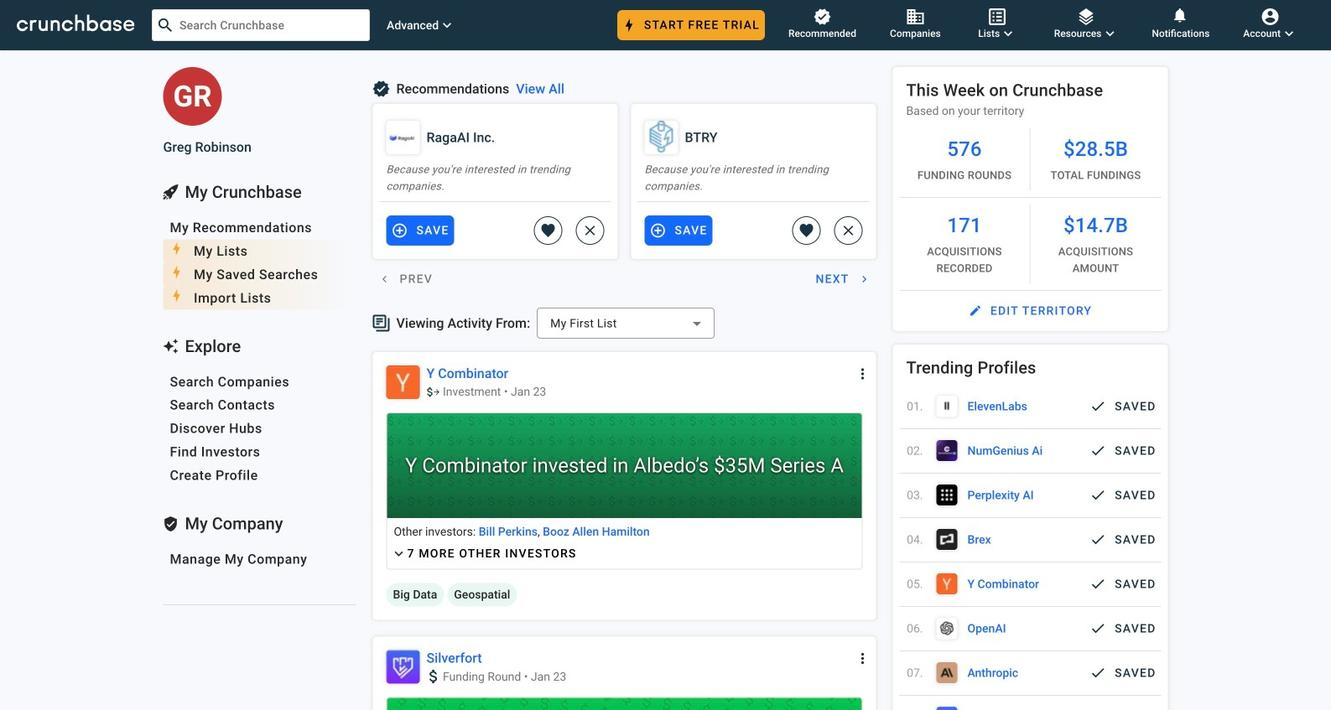 Task type: vqa. For each thing, say whether or not it's contained in the screenshot.
E.g. Japan, Boston, Europe field
no



Task type: describe. For each thing, give the bounding box(es) containing it.
more image
[[849, 645, 876, 672]]

more image
[[849, 361, 876, 387]]

silverfort logo image
[[386, 650, 420, 684]]



Task type: locate. For each thing, give the bounding box(es) containing it.
perplexity ai logo image
[[936, 485, 957, 506]]

Search Crunchbase field
[[152, 9, 370, 41]]

elevenlabs logo image
[[936, 396, 957, 417]]

openai logo image
[[936, 618, 957, 639]]

numgenius ai logo image
[[936, 441, 957, 462]]

  field
[[550, 314, 707, 334]]

1 horizontal spatial y combinator logo image
[[936, 574, 957, 595]]

0 horizontal spatial y combinator logo image
[[386, 366, 420, 399]]

y combinator logo image
[[386, 366, 420, 399], [936, 574, 957, 595]]

0 vertical spatial y combinator logo image
[[386, 366, 420, 399]]

ragaai inc. logo image
[[386, 121, 420, 154]]

brex logo image
[[936, 529, 957, 550]]

1 vertical spatial y combinator logo image
[[936, 574, 957, 595]]

btry logo image
[[645, 121, 678, 154]]



